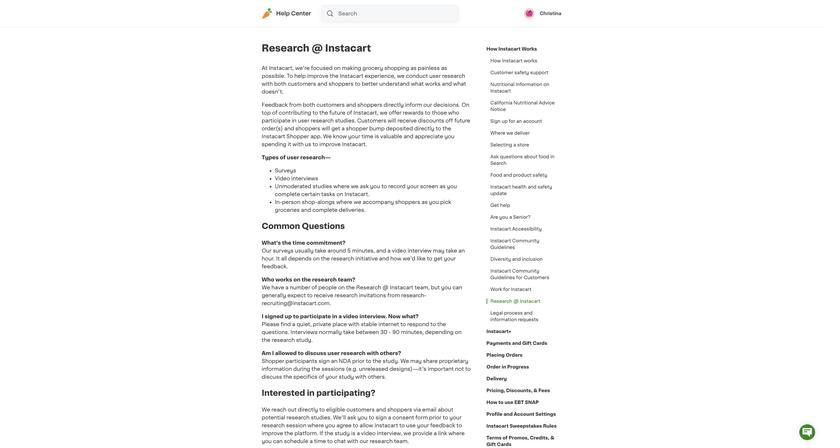 Task type: vqa. For each thing, say whether or not it's contained in the screenshot.
Dry Goods & Pasta link
no



Task type: describe. For each thing, give the bounding box(es) containing it.
to down pricing,
[[499, 400, 504, 405]]

you left pick
[[429, 200, 439, 205]]

interested in participating?
[[262, 389, 376, 397]]

of inside who works on the research team? we have a number of people on the research @ instacart team, but you can generally expect to receive research invitations from research- recruiting@instacart.com.
[[312, 285, 317, 290]]

normally
[[319, 330, 342, 335]]

the down off
[[443, 126, 451, 131]]

a down platform.
[[310, 439, 313, 444]]

questions
[[302, 222, 345, 230]]

sign up for an account link
[[487, 115, 546, 127]]

nda
[[339, 359, 351, 364]]

0 vertical spatial discuss
[[305, 351, 326, 356]]

to inside surveys video interviews unmoderated studies where we ask you to record your screen as you complete certain tasks on instacart. in-person shop-alongs where we accompany shoppers as you pick groceries and complete deliveries.
[[382, 184, 387, 189]]

to right contributing
[[313, 110, 318, 115]]

0 vertical spatial for
[[509, 119, 515, 124]]

allow
[[360, 423, 373, 428]]

gift inside terms of promos, credits, & gift cards
[[487, 442, 496, 447]]

1 vertical spatial help
[[500, 203, 510, 208]]

you down 'we'll'
[[325, 423, 335, 428]]

research inside the what's the time commitment? our surveys usually take around 5 minutes, and a video interview may take an hour. it all depends on the research initiative and how we'd like to get your feedback.
[[331, 256, 354, 261]]

1 horizontal spatial future
[[455, 118, 470, 123]]

discounts
[[418, 118, 444, 123]]

but
[[431, 285, 440, 290]]

certain
[[302, 192, 320, 197]]

and up orders
[[512, 341, 521, 346]]

session
[[286, 423, 306, 428]]

in inside i signed up to participate in a video interview. now what? please find a quiet, private place with stable internet to respond to the questions. interviews normally take between 30 - 90 minutes, depending on the research study.
[[332, 314, 337, 319]]

number
[[290, 285, 310, 290]]

and up shopper
[[346, 102, 356, 107]]

1 horizontal spatial complete
[[312, 207, 338, 213]]

of down 'feedback'
[[272, 110, 278, 115]]

questions
[[500, 154, 523, 159]]

research inside feedback from both customers and shoppers directly inform our decisions. on top of contributing to the future of instacart, we offer rewards to those who participate in user research studies. customers will receive discounts off future order(s) and shoppers will get a shopper bump deposited directly to the instacart shopper app. we know your time is valuable and appreciate you spending it with us to improve instacart.
[[311, 118, 334, 123]]

a up "place"
[[339, 314, 342, 319]]

to inside the what's the time commitment? our surveys usually take around 5 minutes, and a video interview may take an hour. it all depends on the research initiative and how we'd like to get your feedback.
[[427, 256, 433, 261]]

quiet,
[[297, 322, 312, 327]]

a left link
[[434, 431, 437, 436]]

are
[[491, 215, 498, 220]]

a left store
[[514, 143, 516, 147]]

0 vertical spatial complete
[[275, 192, 300, 197]]

at instacart, we're focused on making grocery shopping as painless as possible. to help improve the instacart experience, we conduct user research with both customers and shoppers to better understand what works and what doesn't.
[[262, 65, 466, 94]]

as right screen
[[440, 184, 446, 189]]

surveys
[[275, 168, 296, 173]]

0 vertical spatial works
[[524, 59, 538, 63]]

types of user research—
[[262, 155, 331, 160]]

research down interview,
[[370, 439, 393, 444]]

works inside who works on the research team? we have a number of people on the research @ instacart team, but you can generally expect to receive research invitations from research- recruiting@instacart.com.
[[276, 277, 292, 282]]

the up unreleased
[[373, 359, 382, 364]]

designs)—it's
[[390, 366, 427, 372]]

groceries
[[275, 207, 300, 213]]

community for instacart community guidelines
[[512, 239, 540, 243]]

cards inside terms of promos, credits, & gift cards
[[497, 442, 512, 447]]

payments and gift cards link
[[487, 338, 548, 349]]

selecting a store
[[491, 143, 529, 147]]

with inside i signed up to participate in a video interview. now what? please find a quiet, private place with stable internet to respond to the questions. interviews normally take between 30 - 90 minutes, depending on the research study.
[[348, 322, 360, 327]]

and up it
[[284, 126, 294, 131]]

to left eligible
[[319, 407, 325, 412]]

in inside ask questions about food in search
[[551, 154, 555, 159]]

you up allow
[[358, 415, 368, 420]]

use inside the we reach out directly to eligible customers and shoppers via email about potential research studies. we'll ask you to sign a consent form prior to your research session where you agree to allow instacart to use your feedback to improve the platform. if the study is a video interview, we provide a link where you can schedule a time to chat with our research team.
[[406, 423, 416, 428]]

and down deposited at top
[[404, 134, 414, 139]]

a left consent
[[388, 415, 391, 420]]

instacart+
[[487, 329, 512, 334]]

shoppers down better
[[358, 102, 382, 107]]

video inside i signed up to participate in a video interview. now what? please find a quiet, private place with stable internet to respond to the questions. interviews normally take between 30 - 90 minutes, depending on the research study.
[[343, 314, 358, 319]]

ebt
[[515, 400, 524, 405]]

and inside the we reach out directly to eligible customers and shoppers via email about potential research studies. we'll ask you to sign a consent form prior to your research session where you agree to allow instacart to use your feedback to improve the platform. if the study is a video interview, we provide a link where you can schedule a time to chat with our research team.
[[376, 407, 386, 412]]

to up feedback
[[443, 415, 448, 420]]

the up app.
[[319, 110, 328, 115]]

instacart inside feedback from both customers and shoppers directly inform our decisions. on top of contributing to the future of instacart, we offer rewards to those who participate in user research studies. customers will receive discounts off future order(s) and shoppers will get a shopper bump deposited directly to the instacart shopper app. we know your time is valuable and appreciate you spending it with us to improve instacart.
[[262, 134, 285, 139]]

we inside the we reach out directly to eligible customers and shoppers via email about potential research studies. we'll ask you to sign a consent form prior to your research session where you agree to allow instacart to use your feedback to improve the platform. if the study is a video interview, we provide a link where you can schedule a time to chat with our research team.
[[404, 431, 411, 436]]

interviews
[[291, 176, 318, 181]]

1 vertical spatial will
[[322, 126, 330, 131]]

research down team?
[[335, 293, 358, 298]]

research—
[[300, 155, 331, 160]]

account
[[523, 119, 542, 124]]

where right link
[[449, 431, 465, 436]]

off
[[446, 118, 453, 123]]

i inside i signed up to participate in a video interview. now what? please find a quiet, private place with stable internet to respond to the questions. interviews normally take between 30 - 90 minutes, depending on the research study.
[[262, 314, 264, 319]]

questions.
[[262, 330, 289, 335]]

how to use ebt snap link
[[487, 397, 539, 409]]

your inside the what's the time commitment? our surveys usually take around 5 minutes, and a video interview may take an hour. it all depends on the research initiative and how we'd like to get your feedback.
[[444, 256, 456, 261]]

to inside who works on the research team? we have a number of people on the research @ instacart team, but you can generally expect to receive research invitations from research- recruiting@instacart.com.
[[307, 293, 313, 298]]

2 horizontal spatial directly
[[414, 126, 435, 131]]

invitations
[[359, 293, 386, 298]]

instacart up research @ instacart link in the right of the page
[[511, 287, 532, 292]]

the up surveys
[[282, 240, 291, 245]]

your up feedback
[[450, 415, 462, 420]]

studies
[[313, 184, 332, 189]]

placing orders
[[487, 353, 523, 358]]

i signed up to participate in a video interview. now what? please find a quiet, private place with stable internet to respond to the questions. interviews normally take between 30 - 90 minutes, depending on the research study.
[[262, 314, 462, 343]]

commitment?
[[306, 240, 346, 245]]

shoppers inside at instacart, we're focused on making grocery shopping as painless as possible. to help improve the instacart experience, we conduct user research with both customers and shoppers to better understand what works and what doesn't.
[[329, 81, 354, 86]]

0 horizontal spatial research @ instacart
[[262, 43, 371, 53]]

if
[[320, 431, 323, 436]]

instacart down profile on the bottom right of the page
[[487, 424, 509, 429]]

you down potential
[[262, 439, 272, 444]]

a left the senior? at top right
[[509, 215, 512, 220]]

instacart image
[[262, 8, 272, 19]]

to right feedback
[[457, 423, 462, 428]]

our inside feedback from both customers and shoppers directly inform our decisions. on top of contributing to the future of instacart, we offer rewards to those who participate in user research studies. customers will receive discounts off future order(s) and shoppers will get a shopper bump deposited directly to the instacart shopper app. we know your time is valuable and appreciate you spending it with us to improve instacart.
[[424, 102, 432, 107]]

0 vertical spatial &
[[534, 389, 538, 393]]

to left allow
[[353, 423, 358, 428]]

the up number
[[302, 277, 311, 282]]

safety for product
[[533, 173, 548, 177]]

respond
[[407, 322, 429, 327]]

chat
[[334, 439, 346, 444]]

0 vertical spatial an
[[517, 119, 522, 124]]

time inside the we reach out directly to eligible customers and shoppers via email about potential research studies. we'll ask you to sign a consent form prior to your research session where you agree to allow instacart to use your feedback to improve the platform. if the study is a video interview, we provide a link where you can schedule a time to chat with our research team.
[[314, 439, 326, 444]]

what's the time commitment? our surveys usually take around 5 minutes, and a video interview may take an hour. it all depends on the research initiative and how we'd like to get your feedback.
[[262, 240, 465, 269]]

how instacart works link
[[487, 43, 537, 55]]

christina
[[540, 11, 562, 16]]

shopper
[[346, 126, 368, 131]]

research-
[[401, 293, 427, 298]]

to
[[287, 73, 293, 79]]

how for how instacart works
[[491, 59, 501, 63]]

works
[[522, 47, 537, 51]]

help center
[[276, 11, 311, 16]]

are you a senior?
[[491, 215, 531, 220]]

your inside surveys video interviews unmoderated studies where we ask you to record your screen as you complete certain tasks on instacart. in-person shop-alongs where we accompany shoppers as you pick groceries and complete deliveries.
[[407, 184, 419, 189]]

in right order
[[502, 365, 506, 369]]

of up shopper
[[347, 110, 352, 115]]

and down instacart community guidelines
[[512, 257, 521, 262]]

to up quiet,
[[293, 314, 299, 319]]

your up provide
[[417, 423, 429, 428]]

a inside the what's the time commitment? our surveys usually take around 5 minutes, and a video interview may take an hour. it all depends on the research initiative and how we'd like to get your feedback.
[[388, 248, 391, 253]]

participate inside feedback from both customers and shoppers directly inform our decisions. on top of contributing to the future of instacart, we offer rewards to those who participate in user research studies. customers will receive discounts off future order(s) and shoppers will get a shopper bump deposited directly to the instacart shopper app. we know your time is valuable and appreciate you spending it with us to improve instacart.
[[262, 118, 291, 123]]

about inside ask questions about food in search
[[524, 154, 538, 159]]

and left the how
[[379, 256, 389, 261]]

to right not
[[465, 366, 471, 372]]

works inside at instacart, we're focused on making grocery shopping as painless as possible. to help improve the instacart experience, we conduct user research with both customers and shoppers to better understand what works and what doesn't.
[[425, 81, 441, 86]]

instacart inside instacart health and safety update
[[491, 185, 511, 189]]

a down allow
[[357, 431, 360, 436]]

to up participants
[[298, 351, 304, 356]]

2 horizontal spatial research
[[491, 299, 512, 304]]

the up schedule
[[285, 431, 293, 436]]

am
[[262, 351, 271, 356]]

profile and account settings
[[487, 412, 556, 417]]

common questions
[[262, 222, 345, 230]]

others.
[[368, 374, 386, 380]]

0 horizontal spatial take
[[315, 248, 326, 253]]

0 vertical spatial safety
[[515, 70, 529, 75]]

nutritional information on instacart
[[491, 82, 550, 93]]

as right painless
[[441, 65, 447, 71]]

with up unreleased
[[367, 351, 379, 356]]

order(s)
[[262, 126, 283, 131]]

and right food
[[504, 173, 512, 177]]

interview,
[[377, 431, 402, 436]]

minutes, inside the what's the time commitment? our surveys usually take around 5 minutes, and a video interview may take an hour. it all depends on the research initiative and how we'd like to get your feedback.
[[352, 248, 375, 253]]

2 horizontal spatial take
[[446, 248, 457, 253]]

we inside who works on the research team? we have a number of people on the research @ instacart team, but you can generally expect to receive research invitations from research- recruiting@instacart.com.
[[262, 285, 270, 290]]

both inside at instacart, we're focused on making grocery shopping as painless as possible. to help improve the instacart experience, we conduct user research with both customers and shoppers to better understand what works and what doesn't.
[[274, 81, 287, 86]]

christina link
[[524, 8, 562, 19]]

am i allowed to discuss user research with others? shopper participants sign an nda prior to the study. we may share proprietary information during the sessions (e.g. unreleased designs)—it's important not to discuss the specifics of your study with others.
[[262, 351, 471, 380]]

to up allow
[[369, 415, 374, 420]]

in down the specifics
[[307, 389, 315, 397]]

help inside at instacart, we're focused on making grocery shopping as painless as possible. to help improve the instacart experience, we conduct user research with both customers and shoppers to better understand what works and what doesn't.
[[294, 73, 306, 79]]

research up people
[[312, 277, 337, 282]]

we inside feedback from both customers and shoppers directly inform our decisions. on top of contributing to the future of instacart, we offer rewards to those who participate in user research studies. customers will receive discounts off future order(s) and shoppers will get a shopper bump deposited directly to the instacart shopper app. we know your time is valuable and appreciate you spending it with us to improve instacart.
[[323, 134, 332, 139]]

those
[[432, 110, 447, 115]]

can inside the we reach out directly to eligible customers and shoppers via email about potential research studies. we'll ask you to sign a consent form prior to your research session where you agree to allow instacart to use your feedback to improve the platform. if the study is a video interview, we provide a link where you can schedule a time to chat with our research team.
[[273, 439, 283, 444]]

of inside terms of promos, credits, & gift cards
[[503, 436, 508, 440]]

discounts,
[[506, 389, 533, 393]]

others?
[[380, 351, 401, 356]]

instacart inside who works on the research team? we have a number of people on the research @ instacart team, but you can generally expect to receive research invitations from research- recruiting@instacart.com.
[[390, 285, 414, 290]]

not
[[455, 366, 464, 372]]

we inside the we reach out directly to eligible customers and shoppers via email about potential research studies. we'll ask you to sign a consent form prior to your research session where you agree to allow instacart to use your feedback to improve the platform. if the study is a video interview, we provide a link where you can schedule a time to chat with our research team.
[[262, 407, 270, 412]]

profile
[[487, 412, 503, 417]]

out
[[288, 407, 297, 412]]

0 vertical spatial cards
[[533, 341, 548, 346]]

around
[[328, 248, 346, 253]]

hour.
[[262, 256, 275, 261]]

you right the are
[[500, 215, 508, 220]]

food and product safety link
[[487, 169, 551, 181]]

customers inside feedback from both customers and shoppers directly inform our decisions. on top of contributing to the future of instacart, we offer rewards to those who participate in user research studies. customers will receive discounts off future order(s) and shoppers will get a shopper bump deposited directly to the instacart shopper app. we know your time is valuable and appreciate you spending it with us to improve instacart.
[[357, 118, 387, 123]]

sign inside the we reach out directly to eligible customers and shoppers via email about potential research studies. we'll ask you to sign a consent form prior to your research session where you agree to allow instacart to use your feedback to improve the platform. if the study is a video interview, we provide a link where you can schedule a time to chat with our research team.
[[376, 415, 387, 420]]

0 horizontal spatial future
[[330, 110, 345, 115]]

to down discounts in the right of the page
[[436, 126, 441, 131]]

and down how to use ebt snap link
[[504, 412, 513, 417]]

to down what?
[[401, 322, 406, 327]]

shopper inside am i allowed to discuss user research with others? shopper participants sign an nda prior to the study. we may share proprietary information during the sessions (e.g. unreleased designs)—it's important not to discuss the specifics of your study with others.
[[262, 359, 284, 364]]

where up deliveries.
[[336, 200, 352, 205]]

is inside the we reach out directly to eligible customers and shoppers via email about potential research studies. we'll ask you to sign a consent form prior to your research session where you agree to allow instacart to use your feedback to improve the platform. if the study is a video interview, we provide a link where you can schedule a time to chat with our research team.
[[351, 431, 356, 436]]

selecting a store link
[[487, 139, 533, 151]]

payments
[[487, 341, 511, 346]]

generally
[[262, 293, 286, 298]]

allowed
[[275, 351, 297, 356]]

instacart down how instacart works
[[502, 59, 523, 63]]

potential
[[262, 415, 285, 420]]

terms
[[487, 436, 502, 440]]

pricing, discounts, & fees
[[487, 389, 550, 393]]

customers inside feedback from both customers and shoppers directly inform our decisions. on top of contributing to the future of instacart, we offer rewards to those who participate in user research studies. customers will receive discounts off future order(s) and shoppers will get a shopper bump deposited directly to the instacart shopper app. we know your time is valuable and appreciate you spending it with us to improve instacart.
[[317, 102, 345, 107]]

0 horizontal spatial discuss
[[262, 374, 282, 380]]

painless
[[418, 65, 440, 71]]

a right find
[[292, 322, 295, 327]]

the up interested
[[283, 374, 292, 380]]

information inside am i allowed to discuss user research with others? shopper participants sign an nda prior to the study. we may share proprietary information during the sessions (e.g. unreleased designs)—it's important not to discuss the specifics of your study with others.
[[262, 366, 292, 372]]

we inside am i allowed to discuss user research with others? shopper participants sign an nda prior to the study. we may share proprietary information during the sessions (e.g. unreleased designs)—it's important not to discuss the specifics of your study with others.
[[401, 359, 409, 364]]

prior inside the we reach out directly to eligible customers and shoppers via email about potential research studies. we'll ask you to sign a consent form prior to your research session where you agree to allow instacart to use your feedback to improve the platform. if the study is a video interview, we provide a link where you can schedule a time to chat with our research team.
[[429, 415, 442, 420]]

user avatar image
[[524, 8, 535, 19]]

user inside am i allowed to discuss user research with others? shopper participants sign an nda prior to the study. we may share proprietary information during the sessions (e.g. unreleased designs)—it's important not to discuss the specifics of your study with others.
[[328, 351, 340, 356]]

instacart up making
[[325, 43, 371, 53]]

diversity and inclusion
[[491, 257, 543, 262]]

research up the session
[[287, 415, 310, 420]]

0 vertical spatial research
[[262, 43, 310, 53]]

link
[[438, 431, 447, 436]]

us
[[305, 142, 311, 147]]

1 horizontal spatial will
[[388, 118, 396, 123]]

doesn't.
[[262, 89, 284, 94]]

and up decisions.
[[442, 81, 452, 86]]

1 vertical spatial research @ instacart
[[491, 299, 541, 304]]

studies. inside the we reach out directly to eligible customers and shoppers via email about potential research studies. we'll ask you to sign a consent form prior to your research session where you agree to allow instacart to use your feedback to improve the platform. if the study is a video interview, we provide a link where you can schedule a time to chat with our research team.
[[311, 415, 332, 420]]

the down the questions.
[[262, 338, 271, 343]]

@ inside research @ instacart link
[[514, 299, 519, 304]]

spending
[[262, 142, 286, 147]]

the up the specifics
[[312, 366, 320, 372]]

terms of promos, credits, & gift cards
[[487, 436, 555, 447]]

1 horizontal spatial gift
[[522, 341, 532, 346]]

instacart. inside surveys video interviews unmoderated studies where we ask you to record your screen as you complete certain tasks on instacart. in-person shop-alongs where we accompany shoppers as you pick groceries and complete deliveries.
[[345, 192, 370, 197]]

you inside feedback from both customers and shoppers directly inform our decisions. on top of contributing to the future of instacart, we offer rewards to those who participate in user research studies. customers will receive discounts off future order(s) and shoppers will get a shopper bump deposited directly to the instacart shopper app. we know your time is valuable and appreciate you spending it with us to improve instacart.
[[445, 134, 455, 139]]

research down potential
[[262, 423, 285, 428]]

order in progress link
[[487, 361, 529, 373]]

instacart down the are
[[491, 227, 511, 231]]

expect
[[288, 293, 306, 298]]

with down '(e.g.'
[[355, 374, 367, 380]]

can inside who works on the research team? we have a number of people on the research @ instacart team, but you can generally expect to receive research invitations from research- recruiting@instacart.com.
[[453, 285, 462, 290]]

instacart up how instacart works
[[499, 47, 521, 51]]

private
[[313, 322, 331, 327]]

you up the accompany
[[370, 184, 380, 189]]

and up initiative
[[376, 248, 386, 253]]

form
[[416, 415, 428, 420]]

an inside am i allowed to discuss user research with others? shopper participants sign an nda prior to the study. we may share proprietary information during the sessions (e.g. unreleased designs)—it's important not to discuss the specifics of your study with others.
[[331, 359, 338, 364]]

the up depending
[[437, 322, 446, 327]]

video inside the we reach out directly to eligible customers and shoppers via email about potential research studies. we'll ask you to sign a consent form prior to your research session where you agree to allow instacart to use your feedback to improve the platform. if the study is a video interview, we provide a link where you can schedule a time to chat with our research team.
[[361, 431, 376, 436]]

on inside i signed up to participate in a video interview. now what? please find a quiet, private place with stable internet to respond to the questions. interviews normally take between 30 - 90 minutes, depending on the research study.
[[455, 330, 462, 335]]

2 vertical spatial for
[[503, 287, 510, 292]]

of right types
[[280, 155, 286, 160]]

orders
[[506, 353, 523, 358]]

deliver
[[515, 131, 530, 135]]

0 horizontal spatial @
[[312, 43, 323, 53]]

take inside i signed up to participate in a video interview. now what? please find a quiet, private place with stable internet to respond to the questions. interviews normally take between 30 - 90 minutes, depending on the research study.
[[343, 330, 355, 335]]

to right us
[[313, 142, 318, 147]]

how for how instacart works
[[487, 47, 498, 51]]

a inside who works on the research team? we have a number of people on the research @ instacart team, but you can generally expect to receive research invitations from research- recruiting@instacart.com.
[[285, 285, 289, 290]]

on down team?
[[338, 285, 345, 290]]

order
[[487, 365, 501, 369]]

i inside am i allowed to discuss user research with others? shopper participants sign an nda prior to the study. we may share proprietary information during the sessions (e.g. unreleased designs)—it's important not to discuss the specifics of your study with others.
[[272, 351, 274, 356]]

instacart inside at instacart, we're focused on making grocery shopping as painless as possible. to help improve the instacart experience, we conduct user research with both customers and shoppers to better understand what works and what doesn't.
[[340, 73, 364, 79]]

as down screen
[[422, 200, 428, 205]]

placing
[[487, 353, 505, 358]]

person
[[282, 200, 301, 205]]

a inside feedback from both customers and shoppers directly inform our decisions. on top of contributing to the future of instacart, we offer rewards to those who participate in user research studies. customers will receive discounts off future order(s) and shoppers will get a shopper bump deposited directly to the instacart shopper app. we know your time is valuable and appreciate you spending it with us to improve instacart.
[[342, 126, 345, 131]]



Task type: locate. For each thing, give the bounding box(es) containing it.
and inside instacart health and safety update
[[528, 185, 537, 189]]

1 vertical spatial i
[[272, 351, 274, 356]]

2 vertical spatial works
[[276, 277, 292, 282]]

instacart up research-
[[390, 285, 414, 290]]

1 horizontal spatial studies.
[[335, 118, 356, 123]]

0 horizontal spatial customers
[[357, 118, 387, 123]]

1 horizontal spatial information
[[491, 318, 517, 322]]

tasks
[[321, 192, 335, 197]]

schedule
[[284, 439, 308, 444]]

in right food
[[551, 154, 555, 159]]

customers up bump
[[357, 118, 387, 123]]

placing orders link
[[487, 349, 523, 361]]

user inside at instacart, we're focused on making grocery shopping as painless as possible. to help improve the instacart experience, we conduct user research with both customers and shoppers to better understand what works and what doesn't.
[[429, 73, 441, 79]]

delivery
[[487, 377, 507, 381]]

participate up order(s)
[[262, 118, 291, 123]]

your down sessions
[[326, 374, 338, 380]]

on inside surveys video interviews unmoderated studies where we ask you to record your screen as you complete certain tasks on instacart. in-person shop-alongs where we accompany shoppers as you pick groceries and complete deliveries.
[[337, 192, 343, 197]]

community inside instacart community guidelines
[[512, 239, 540, 243]]

to inside at instacart, we're focused on making grocery shopping as painless as possible. to help improve the instacart experience, we conduct user research with both customers and shoppers to better understand what works and what doesn't.
[[355, 81, 361, 86]]

to down number
[[307, 293, 313, 298]]

&
[[534, 389, 538, 393], [551, 436, 555, 440]]

discuss up participants
[[305, 351, 326, 356]]

0 horizontal spatial cards
[[497, 442, 512, 447]]

types
[[262, 155, 279, 160]]

community down the accessibility
[[512, 239, 540, 243]]

1 vertical spatial discuss
[[262, 374, 282, 380]]

may inside am i allowed to discuss user research with others? shopper participants sign an nda prior to the study. we may share proprietary information during the sessions (e.g. unreleased designs)—it's important not to discuss the specifics of your study with others.
[[410, 359, 422, 364]]

legal
[[491, 311, 503, 316]]

1 horizontal spatial receive
[[398, 118, 417, 123]]

the inside at instacart, we're focused on making grocery shopping as painless as possible. to help improve the instacart experience, we conduct user research with both customers and shoppers to better understand what works and what doesn't.
[[330, 73, 339, 79]]

the down around
[[321, 256, 330, 261]]

1 vertical spatial use
[[406, 423, 416, 428]]

receive inside feedback from both customers and shoppers directly inform our decisions. on top of contributing to the future of instacart, we offer rewards to those who participate in user research studies. customers will receive discounts off future order(s) and shoppers will get a shopper bump deposited directly to the instacart shopper app. we know your time is valuable and appreciate you spending it with us to improve instacart.
[[398, 118, 417, 123]]

research @ instacart
[[262, 43, 371, 53], [491, 299, 541, 304]]

1 vertical spatial nutritional
[[514, 101, 538, 105]]

1 vertical spatial &
[[551, 436, 555, 440]]

from inside feedback from both customers and shoppers directly inform our decisions. on top of contributing to the future of instacart, we offer rewards to those who participate in user research studies. customers will receive discounts off future order(s) and shoppers will get a shopper bump deposited directly to the instacart shopper app. we know your time is valuable and appreciate you spending it with us to improve instacart.
[[289, 102, 302, 107]]

1 horizontal spatial an
[[459, 248, 465, 253]]

community for instacart community guidelines for customers
[[512, 269, 540, 273]]

a up the know
[[342, 126, 345, 131]]

0 vertical spatial study
[[339, 374, 354, 380]]

improve
[[307, 73, 329, 79], [320, 142, 341, 147], [262, 431, 283, 436]]

1 horizontal spatial our
[[424, 102, 432, 107]]

guidelines
[[491, 245, 515, 250], [491, 275, 515, 280]]

1 horizontal spatial i
[[272, 351, 274, 356]]

0 vertical spatial information
[[491, 318, 517, 322]]

work for instacart link
[[487, 284, 536, 296]]

community
[[512, 239, 540, 243], [512, 269, 540, 273]]

instacart inside instacart community guidelines
[[491, 239, 511, 243]]

improve inside the we reach out directly to eligible customers and shoppers via email about potential research studies. we'll ask you to sign a consent form prior to your research session where you agree to allow instacart to use your feedback to improve the platform. if the study is a video interview, we provide a link where you can schedule a time to chat with our research team.
[[262, 431, 283, 436]]

our
[[424, 102, 432, 107], [360, 439, 368, 444]]

store
[[517, 143, 529, 147]]

future
[[330, 110, 345, 115], [455, 118, 470, 123]]

0 vertical spatial minutes,
[[352, 248, 375, 253]]

we inside feedback from both customers and shoppers directly inform our decisions. on top of contributing to the future of instacart, we offer rewards to those who participate in user research studies. customers will receive discounts off future order(s) and shoppers will get a shopper bump deposited directly to the instacart shopper app. we know your time is valuable and appreciate you spending it with us to improve instacart.
[[380, 110, 388, 115]]

1 horizontal spatial works
[[425, 81, 441, 86]]

instacart+ link
[[487, 326, 512, 338]]

discuss
[[305, 351, 326, 356], [262, 374, 282, 380]]

common
[[262, 222, 300, 230]]

know
[[333, 134, 347, 139]]

2 horizontal spatial customers
[[347, 407, 375, 412]]

customer safety support link
[[487, 67, 553, 79]]

information
[[491, 318, 517, 322], [262, 366, 292, 372]]

1 vertical spatial customers
[[524, 275, 549, 280]]

center
[[291, 11, 311, 16]]

1 vertical spatial works
[[425, 81, 441, 86]]

and inside surveys video interviews unmoderated studies where we ask you to record your screen as you complete certain tasks on instacart. in-person shop-alongs where we accompany shoppers as you pick groceries and complete deliveries.
[[301, 207, 311, 213]]

studies. up shopper
[[335, 118, 356, 123]]

snap
[[525, 400, 539, 405]]

how instacart works
[[487, 47, 537, 51]]

proprietary
[[439, 359, 469, 364]]

0 horizontal spatial about
[[438, 407, 453, 412]]

get help link
[[487, 200, 514, 211]]

guidelines up work
[[491, 275, 515, 280]]

on inside nutritional information on instacart
[[544, 82, 550, 87]]

share
[[423, 359, 438, 364]]

the down team?
[[346, 285, 355, 290]]

1 vertical spatial instacart.
[[345, 192, 370, 197]]

get inside the what's the time commitment? our surveys usually take around 5 minutes, and a video interview may take an hour. it all depends on the research initiative and how we'd like to get your feedback.
[[434, 256, 443, 261]]

0 horizontal spatial research
[[262, 43, 310, 53]]

shoppers up consent
[[387, 407, 412, 412]]

all
[[281, 256, 287, 261]]

instacart inside the we reach out directly to eligible customers and shoppers via email about potential research studies. we'll ask you to sign a consent form prior to your research session where you agree to allow instacart to use your feedback to improve the platform. if the study is a video interview, we provide a link where you can schedule a time to chat with our research team.
[[375, 423, 398, 428]]

shopper inside feedback from both customers and shoppers directly inform our decisions. on top of contributing to the future of instacart, we offer rewards to those who participate in user research studies. customers will receive discounts off future order(s) and shoppers will get a shopper bump deposited directly to the instacart shopper app. we know your time is valuable and appreciate you spending it with us to improve instacart.
[[287, 134, 309, 139]]

you down off
[[445, 134, 455, 139]]

1 vertical spatial community
[[512, 269, 540, 273]]

to up discounts in the right of the page
[[425, 110, 431, 115]]

1 horizontal spatial what
[[453, 81, 466, 86]]

get inside feedback from both customers and shoppers directly inform our decisions. on top of contributing to the future of instacart, we offer rewards to those who participate in user research studies. customers will receive discounts off future order(s) and shoppers will get a shopper bump deposited directly to the instacart shopper app. we know your time is valuable and appreciate you spending it with us to improve instacart.
[[332, 126, 340, 131]]

research inside am i allowed to discuss user research with others? shopper participants sign an nda prior to the study. we may share proprietary information during the sessions (e.g. unreleased designs)—it's important not to discuss the specifics of your study with others.
[[341, 351, 366, 356]]

up inside i signed up to participate in a video interview. now what? please find a quiet, private place with stable internet to respond to the questions. interviews normally take between 30 - 90 minutes, depending on the research study.
[[285, 314, 292, 319]]

california nutritional advice notice
[[491, 101, 555, 112]]

your down shopper
[[348, 134, 360, 139]]

unreleased
[[359, 366, 388, 372]]

possible.
[[262, 73, 286, 79]]

shoppers inside the we reach out directly to eligible customers and shoppers via email about potential research studies. we'll ask you to sign a consent form prior to your research session where you agree to allow instacart to use your feedback to improve the platform. if the study is a video interview, we provide a link where you can schedule a time to chat with our research team.
[[387, 407, 412, 412]]

about inside the we reach out directly to eligible customers and shoppers via email about potential research studies. we'll ask you to sign a consent form prior to your research session where you agree to allow instacart to use your feedback to improve the platform. if the study is a video interview, we provide a link where you can schedule a time to chat with our research team.
[[438, 407, 453, 412]]

to up unreleased
[[366, 359, 371, 364]]

surveys video interviews unmoderated studies where we ask you to record your screen as you complete certain tasks on instacart. in-person shop-alongs where we accompany shoppers as you pick groceries and complete deliveries.
[[275, 168, 457, 213]]

1 vertical spatial instacart,
[[354, 110, 379, 115]]

instacart. inside feedback from both customers and shoppers directly inform our decisions. on top of contributing to the future of instacart, we offer rewards to those who participate in user research studies. customers will receive discounts off future order(s) and shoppers will get a shopper bump deposited directly to the instacart shopper app. we know your time is valuable and appreciate you spending it with us to improve instacart.
[[342, 142, 367, 147]]

between
[[356, 330, 379, 335]]

receive inside who works on the research team? we have a number of people on the research @ instacart team, but you can generally expect to receive research invitations from research- recruiting@instacart.com.
[[314, 293, 333, 298]]

prior
[[352, 359, 365, 364], [429, 415, 442, 420]]

time inside the what's the time commitment? our surveys usually take around 5 minutes, and a video interview may take an hour. it all depends on the research initiative and how we'd like to get your feedback.
[[293, 240, 305, 245]]

our
[[262, 248, 272, 253]]

we're
[[295, 65, 310, 71]]

guidelines for instacart community guidelines
[[491, 245, 515, 250]]

and inside legal process and information requests
[[524, 311, 533, 316]]

@
[[312, 43, 323, 53], [383, 285, 389, 290], [514, 299, 519, 304]]

1 vertical spatial participate
[[300, 314, 331, 319]]

we right app.
[[323, 134, 332, 139]]

rewards
[[403, 110, 424, 115]]

@ up 'process'
[[514, 299, 519, 304]]

1 community from the top
[[512, 239, 540, 243]]

it
[[276, 256, 280, 261]]

ask questions about food in search link
[[487, 151, 562, 169]]

better
[[362, 81, 378, 86]]

in inside feedback from both customers and shoppers directly inform our decisions. on top of contributing to the future of instacart, we offer rewards to those who participate in user research studies. customers will receive discounts off future order(s) and shoppers will get a shopper bump deposited directly to the instacart shopper app. we know your time is valuable and appreciate you spending it with us to improve instacart.
[[292, 118, 297, 123]]

where we deliver link
[[487, 127, 534, 139]]

0 horizontal spatial directly
[[298, 407, 318, 412]]

time down bump
[[362, 134, 373, 139]]

0 horizontal spatial prior
[[352, 359, 365, 364]]

the right the if
[[325, 431, 333, 436]]

0 vertical spatial may
[[433, 248, 445, 253]]

minutes, inside i signed up to participate in a video interview. now what? please find a quiet, private place with stable internet to respond to the questions. interviews normally take between 30 - 90 minutes, depending on the research study.
[[401, 330, 424, 335]]

1 horizontal spatial sign
[[376, 415, 387, 420]]

0 vertical spatial help
[[294, 73, 306, 79]]

may inside the what's the time commitment? our surveys usually take around 5 minutes, and a video interview may take an hour. it all depends on the research initiative and how we'd like to get your feedback.
[[433, 248, 445, 253]]

0 vertical spatial is
[[375, 134, 379, 139]]

with right it
[[293, 142, 304, 147]]

research inside who works on the research team? we have a number of people on the research @ instacart team, but you can generally expect to receive research invitations from research- recruiting@instacart.com.
[[356, 285, 381, 290]]

customers inside at instacart, we're focused on making grocery shopping as painless as possible. to help improve the instacart experience, we conduct user research with both customers and shoppers to better understand what works and what doesn't.
[[288, 81, 316, 86]]

2 what from the left
[[453, 81, 466, 86]]

shoppers up app.
[[295, 126, 320, 131]]

from inside who works on the research team? we have a number of people on the research @ instacart team, but you can generally expect to receive research invitations from research- recruiting@instacart.com.
[[388, 293, 400, 298]]

both inside feedback from both customers and shoppers directly inform our decisions. on top of contributing to the future of instacart, we offer rewards to those who participate in user research studies. customers will receive discounts off future order(s) and shoppers will get a shopper bump deposited directly to the instacart shopper app. we know your time is valuable and appreciate you spending it with us to improve instacart.
[[303, 102, 315, 107]]

instacart.
[[342, 142, 367, 147], [345, 192, 370, 197]]

we inside where we deliver link
[[507, 131, 513, 135]]

reach
[[272, 407, 286, 412]]

time inside feedback from both customers and shoppers directly inform our decisions. on top of contributing to the future of instacart, we offer rewards to those who participate in user research studies. customers will receive discounts off future order(s) and shoppers will get a shopper bump deposited directly to the instacart shopper app. we know your time is valuable and appreciate you spending it with us to improve instacart.
[[362, 134, 373, 139]]

for up where we deliver link
[[509, 119, 515, 124]]

take down commitment?
[[315, 248, 326, 253]]

instacart inside the instacart community guidelines for customers
[[491, 269, 511, 273]]

are you a senior? link
[[487, 211, 535, 223]]

safety inside instacart health and safety update
[[538, 185, 552, 189]]

study. inside am i allowed to discuss user research with others? shopper participants sign an nda prior to the study. we may share proprietary information during the sessions (e.g. unreleased designs)—it's important not to discuss the specifics of your study with others.
[[383, 359, 399, 364]]

1 horizontal spatial about
[[524, 154, 538, 159]]

1 vertical spatial gift
[[487, 442, 496, 447]]

@ up invitations
[[383, 285, 389, 290]]

0 horizontal spatial receive
[[314, 293, 333, 298]]

0 vertical spatial directly
[[384, 102, 404, 107]]

feedback.
[[262, 264, 288, 269]]

accessibility
[[512, 227, 542, 231]]

you
[[445, 134, 455, 139], [370, 184, 380, 189], [447, 184, 457, 189], [429, 200, 439, 205], [500, 215, 508, 220], [441, 285, 451, 290], [358, 415, 368, 420], [325, 423, 335, 428], [262, 439, 272, 444]]

0 vertical spatial sign
[[319, 359, 330, 364]]

study. down interviews
[[296, 338, 313, 343]]

feedback
[[262, 102, 288, 107]]

0 vertical spatial will
[[388, 118, 396, 123]]

and down focused
[[318, 81, 327, 86]]

1 horizontal spatial instacart,
[[354, 110, 379, 115]]

1 horizontal spatial up
[[502, 119, 508, 124]]

feedback from both customers and shoppers directly inform our decisions. on top of contributing to the future of instacart, we offer rewards to those who participate in user research studies. customers will receive discounts off future order(s) and shoppers will get a shopper bump deposited directly to the instacart shopper app. we know your time is valuable and appreciate you spending it with us to improve instacart.
[[262, 102, 470, 147]]

ask questions about food in search
[[491, 154, 555, 166]]

guidelines for instacart community guidelines for customers
[[491, 275, 515, 280]]

improve inside feedback from both customers and shoppers directly inform our decisions. on top of contributing to the future of instacart, we offer rewards to those who participate in user research studies. customers will receive discounts off future order(s) and shoppers will get a shopper bump deposited directly to the instacart shopper app. we know your time is valuable and appreciate you spending it with us to improve instacart.
[[320, 142, 341, 147]]

how up how instacart works
[[487, 47, 498, 51]]

1 vertical spatial complete
[[312, 207, 338, 213]]

1 horizontal spatial use
[[505, 400, 514, 405]]

participate inside i signed up to participate in a video interview. now what? please find a quiet, private place with stable internet to respond to the questions. interviews normally take between 30 - 90 minutes, depending on the research study.
[[300, 314, 331, 319]]

directly inside the we reach out directly to eligible customers and shoppers via email about potential research studies. we'll ask you to sign a consent form prior to your research session where you agree to allow instacart to use your feedback to improve the platform. if the study is a video interview, we provide a link where you can schedule a time to chat with our research team.
[[298, 407, 318, 412]]

gift up orders
[[522, 341, 532, 346]]

customers inside the instacart community guidelines for customers
[[524, 275, 549, 280]]

information inside legal process and information requests
[[491, 318, 517, 322]]

1 vertical spatial safety
[[533, 173, 548, 177]]

1 vertical spatial minutes,
[[401, 330, 424, 335]]

0 horizontal spatial information
[[262, 366, 292, 372]]

sign
[[491, 119, 501, 124]]

0 vertical spatial participate
[[262, 118, 291, 123]]

0 horizontal spatial sign
[[319, 359, 330, 364]]

minutes, down 'respond'
[[401, 330, 424, 335]]

for inside the instacart community guidelines for customers
[[516, 275, 523, 280]]

instacart up california
[[491, 89, 511, 93]]

customers inside the we reach out directly to eligible customers and shoppers via email about potential research studies. we'll ask you to sign a consent form prior to your research session where you agree to allow instacart to use your feedback to improve the platform. if the study is a video interview, we provide a link where you can schedule a time to chat with our research team.
[[347, 407, 375, 412]]

information
[[516, 82, 543, 87]]

1 what from the left
[[411, 81, 424, 86]]

nutritional inside nutritional information on instacart
[[491, 82, 515, 87]]

i up please
[[262, 314, 264, 319]]

we
[[323, 134, 332, 139], [262, 285, 270, 290], [401, 359, 409, 364], [262, 407, 270, 412]]

product
[[513, 173, 532, 177]]

may right interview
[[433, 248, 445, 253]]

user down contributing
[[298, 118, 309, 123]]

research up decisions.
[[442, 73, 465, 79]]

ask up agree
[[347, 415, 356, 420]]

and up 'requests'
[[524, 311, 533, 316]]

video inside the what's the time commitment? our surveys usually take around 5 minutes, and a video interview may take an hour. it all depends on the research initiative and how we'd like to get your feedback.
[[392, 248, 407, 253]]

0 vertical spatial community
[[512, 239, 540, 243]]

complete down alongs
[[312, 207, 338, 213]]

0 horizontal spatial gift
[[487, 442, 496, 447]]

to up depending
[[431, 322, 436, 327]]

inclusion
[[522, 257, 543, 262]]

up
[[502, 119, 508, 124], [285, 314, 292, 319]]

safety for and
[[538, 185, 552, 189]]

1 vertical spatial ask
[[347, 415, 356, 420]]

focused
[[311, 65, 333, 71]]

works down painless
[[425, 81, 441, 86]]

community inside the instacart community guidelines for customers
[[512, 269, 540, 273]]

now
[[388, 314, 401, 319]]

as up the conduct
[[411, 65, 417, 71]]

sign up sessions
[[319, 359, 330, 364]]

improve down the know
[[320, 142, 341, 147]]

research inside i signed up to participate in a video interview. now what? please find a quiet, private place with stable internet to respond to the questions. interviews normally take between 30 - 90 minutes, depending on the research study.
[[272, 338, 295, 343]]

on down the usually
[[313, 256, 320, 261]]

1 vertical spatial how
[[491, 59, 501, 63]]

1 vertical spatial is
[[351, 431, 356, 436]]

1 vertical spatial may
[[410, 359, 422, 364]]

1 horizontal spatial research @ instacart
[[491, 299, 541, 304]]

who
[[448, 110, 459, 115]]

2 vertical spatial an
[[331, 359, 338, 364]]

0 vertical spatial improve
[[307, 73, 329, 79]]

0 vertical spatial nutritional
[[491, 82, 515, 87]]

study inside am i allowed to discuss user research with others? shopper participants sign an nda prior to the study. we may share proprietary information during the sessions (e.g. unreleased designs)—it's important not to discuss the specifics of your study with others.
[[339, 374, 354, 380]]

user up nda
[[328, 351, 340, 356]]

0 vertical spatial can
[[453, 285, 462, 290]]

to down consent
[[400, 423, 405, 428]]

your inside am i allowed to discuss user research with others? shopper participants sign an nda prior to the study. we may share proprietary information during the sessions (e.g. unreleased designs)—it's important not to discuss the specifics of your study with others.
[[326, 374, 338, 380]]

legal process and information requests
[[491, 311, 539, 322]]

selecting
[[491, 143, 512, 147]]

time up the usually
[[293, 240, 305, 245]]

help down "we're" on the top left of page
[[294, 73, 306, 79]]

0 vertical spatial instacart,
[[269, 65, 294, 71]]

study inside the we reach out directly to eligible customers and shoppers via email about potential research studies. we'll ask you to sign a consent form prior to your research session where you agree to allow instacart to use your feedback to improve the platform. if the study is a video interview, we provide a link where you can schedule a time to chat with our research team.
[[335, 431, 350, 436]]

safety up information at the right top of the page
[[515, 70, 529, 75]]

and
[[318, 81, 327, 86], [442, 81, 452, 86], [346, 102, 356, 107], [284, 126, 294, 131], [404, 134, 414, 139], [504, 173, 512, 177], [528, 185, 537, 189], [301, 207, 311, 213], [376, 248, 386, 253], [379, 256, 389, 261], [512, 257, 521, 262], [524, 311, 533, 316], [512, 341, 521, 346], [376, 407, 386, 412], [504, 412, 513, 417]]

0 vertical spatial studies.
[[335, 118, 356, 123]]

0 horizontal spatial ask
[[347, 415, 356, 420]]

future down who
[[455, 118, 470, 123]]

1 horizontal spatial from
[[388, 293, 400, 298]]

about up feedback
[[438, 407, 453, 412]]

instacart health and safety update link
[[487, 181, 562, 200]]

how up 'customer'
[[491, 59, 501, 63]]

1 vertical spatial customers
[[317, 102, 345, 107]]

your inside feedback from both customers and shoppers directly inform our decisions. on top of contributing to the future of instacart, we offer rewards to those who participate in user research studies. customers will receive discounts off future order(s) and shoppers will get a shopper bump deposited directly to the instacart shopper app. we know your time is valuable and appreciate you spending it with us to improve instacart.
[[348, 134, 360, 139]]

the
[[330, 73, 339, 79], [319, 110, 328, 115], [443, 126, 451, 131], [282, 240, 291, 245], [321, 256, 330, 261], [302, 277, 311, 282], [346, 285, 355, 290], [437, 322, 446, 327], [262, 338, 271, 343], [373, 359, 382, 364], [312, 366, 320, 372], [283, 374, 292, 380], [285, 431, 293, 436], [325, 431, 333, 436]]

ask inside the we reach out directly to eligible customers and shoppers via email about potential research studies. we'll ask you to sign a consent form prior to your research session where you agree to allow instacart to use your feedback to improve the platform. if the study is a video interview, we provide a link where you can schedule a time to chat with our research team.
[[347, 415, 356, 420]]

with right chat
[[347, 439, 358, 444]]

instacart up legal process and information requests 'link'
[[520, 299, 541, 304]]

1 guidelines from the top
[[491, 245, 515, 250]]

1 vertical spatial our
[[360, 439, 368, 444]]

0 vertical spatial ask
[[360, 184, 369, 189]]

instacart community guidelines link
[[487, 235, 562, 253]]

you up pick
[[447, 184, 457, 189]]

information down allowed
[[262, 366, 292, 372]]

our up those
[[424, 102, 432, 107]]

guidelines inside the instacart community guidelines for customers
[[491, 275, 515, 280]]

0 horizontal spatial an
[[331, 359, 338, 364]]

where up the if
[[308, 423, 324, 428]]

0 horizontal spatial minutes,
[[352, 248, 375, 253]]

2 guidelines from the top
[[491, 275, 515, 280]]

0 horizontal spatial is
[[351, 431, 356, 436]]

1 vertical spatial can
[[273, 439, 283, 444]]

instacart, inside feedback from both customers and shoppers directly inform our decisions. on top of contributing to the future of instacart, we offer rewards to those who participate in user research studies. customers will receive discounts off future order(s) and shoppers will get a shopper bump deposited directly to the instacart shopper app. we know your time is valuable and appreciate you spending it with us to improve instacart.
[[354, 110, 379, 115]]

2 horizontal spatial time
[[362, 134, 373, 139]]

an inside the what's the time commitment? our surveys usually take around 5 minutes, and a video interview may take an hour. it all depends on the research initiative and how we'd like to get your feedback.
[[459, 248, 465, 253]]

we up designs)—it's
[[401, 359, 409, 364]]

study. inside i signed up to participate in a video interview. now what? please find a quiet, private place with stable internet to respond to the questions. interviews normally take between 30 - 90 minutes, depending on the research study.
[[296, 338, 313, 343]]

alongs
[[317, 200, 335, 205]]

pricing, discounts, & fees link
[[487, 385, 550, 397]]

2 vertical spatial customers
[[347, 407, 375, 412]]

find
[[281, 322, 291, 327]]

0 vertical spatial both
[[274, 81, 287, 86]]

and right health
[[528, 185, 537, 189]]

0 vertical spatial future
[[330, 110, 345, 115]]

with inside feedback from both customers and shoppers directly inform our decisions. on top of contributing to the future of instacart, we offer rewards to those who participate in user research studies. customers will receive discounts off future order(s) and shoppers will get a shopper bump deposited directly to the instacart shopper app. we know your time is valuable and appreciate you spending it with us to improve instacart.
[[293, 142, 304, 147]]

search
[[491, 161, 507, 166]]

to left chat
[[327, 439, 333, 444]]

we'll
[[333, 415, 346, 420]]

safety right "product"
[[533, 173, 548, 177]]

0 horizontal spatial shopper
[[262, 359, 284, 364]]

0 horizontal spatial studies.
[[311, 415, 332, 420]]

provide
[[413, 431, 433, 436]]

your
[[348, 134, 360, 139], [407, 184, 419, 189], [444, 256, 456, 261], [326, 374, 338, 380], [450, 415, 462, 420], [417, 423, 429, 428]]

studies. inside feedback from both customers and shoppers directly inform our decisions. on top of contributing to the future of instacart, we offer rewards to those who participate in user research studies. customers will receive discounts off future order(s) and shoppers will get a shopper bump deposited directly to the instacart shopper app. we know your time is valuable and appreciate you spending it with us to improve instacart.
[[335, 118, 356, 123]]

Search search field
[[338, 6, 458, 21]]

we'd
[[403, 256, 416, 261]]

prior inside am i allowed to discuss user research with others? shopper participants sign an nda prior to the study. we may share proprietary information during the sessions (e.g. unreleased designs)—it's important not to discuss the specifics of your study with others.
[[352, 359, 365, 364]]

we inside at instacart, we're focused on making grocery shopping as painless as possible. to help improve the instacart experience, we conduct user research with both customers and shoppers to better understand what works and what doesn't.
[[397, 73, 405, 79]]

initiative
[[356, 256, 378, 261]]

1 horizontal spatial get
[[434, 256, 443, 261]]

video down allow
[[361, 431, 376, 436]]

1 vertical spatial time
[[293, 240, 305, 245]]

on up number
[[294, 277, 301, 282]]

how for how to use ebt snap
[[487, 400, 498, 405]]

from left research-
[[388, 293, 400, 298]]

appreciate
[[415, 134, 443, 139]]

food and product safety
[[491, 173, 548, 177]]

-
[[389, 330, 391, 335]]

feedback
[[430, 423, 455, 428]]

on inside at instacart, we're focused on making grocery shopping as painless as possible. to help improve the instacart experience, we conduct user research with both customers and shoppers to better understand what works and what doesn't.
[[334, 65, 341, 71]]

is inside feedback from both customers and shoppers directly inform our decisions. on top of contributing to the future of instacart, we offer rewards to those who participate in user research studies. customers will receive discounts off future order(s) and shoppers will get a shopper bump deposited directly to the instacart shopper app. we know your time is valuable and appreciate you spending it with us to improve instacart.
[[375, 134, 379, 139]]

from up contributing
[[289, 102, 302, 107]]

where up 'tasks'
[[334, 184, 350, 189]]

0 horizontal spatial both
[[274, 81, 287, 86]]

with inside the we reach out directly to eligible customers and shoppers via email about potential research studies. we'll ask you to sign a consent form prior to your research session where you agree to allow instacart to use your feedback to improve the platform. if the study is a video interview, we provide a link where you can schedule a time to chat with our research team.
[[347, 439, 358, 444]]

0 horizontal spatial may
[[410, 359, 422, 364]]

interview
[[408, 248, 432, 253]]

2 community from the top
[[512, 269, 540, 273]]

can left schedule
[[273, 439, 283, 444]]

who works on the research team? we have a number of people on the research @ instacart team, but you can generally expect to receive research invitations from research- recruiting@instacart.com.
[[262, 277, 462, 306]]

cards down the terms
[[497, 442, 512, 447]]

is down agree
[[351, 431, 356, 436]]

work for instacart
[[491, 287, 532, 292]]

1 vertical spatial information
[[262, 366, 292, 372]]

1 horizontal spatial discuss
[[305, 351, 326, 356]]

participants
[[286, 359, 317, 364]]

1 horizontal spatial may
[[433, 248, 445, 253]]

1 vertical spatial about
[[438, 407, 453, 412]]

instacart, up possible.
[[269, 65, 294, 71]]

1 vertical spatial cards
[[497, 442, 512, 447]]

0 horizontal spatial study.
[[296, 338, 313, 343]]

team?
[[338, 277, 355, 282]]

0 vertical spatial guidelines
[[491, 245, 515, 250]]

0 vertical spatial gift
[[522, 341, 532, 346]]

future up the know
[[330, 110, 345, 115]]

instacart. up deliveries.
[[345, 192, 370, 197]]

user down it
[[287, 155, 299, 160]]

0 horizontal spatial what
[[411, 81, 424, 86]]

2 horizontal spatial an
[[517, 119, 522, 124]]

0 vertical spatial shopper
[[287, 134, 309, 139]]

may
[[433, 248, 445, 253], [410, 359, 422, 364]]

shopper down am
[[262, 359, 284, 364]]

customers down inclusion on the bottom of page
[[524, 275, 549, 280]]

0 horizontal spatial complete
[[275, 192, 300, 197]]

i right am
[[272, 351, 274, 356]]

instacart, inside at instacart, we're focused on making grocery shopping as painless as possible. to help improve the instacart experience, we conduct user research with both customers and shoppers to better understand what works and what doesn't.
[[269, 65, 294, 71]]

in up "place"
[[332, 314, 337, 319]]

2 horizontal spatial works
[[524, 59, 538, 63]]

0 horizontal spatial video
[[343, 314, 358, 319]]

nutritional inside california nutritional advice notice
[[514, 101, 538, 105]]

user inside feedback from both customers and shoppers directly inform our decisions. on top of contributing to the future of instacart, we offer rewards to those who participate in user research studies. customers will receive discounts off future order(s) and shoppers will get a shopper bump deposited directly to the instacart shopper app. we know your time is valuable and appreciate you spending it with us to improve instacart.
[[298, 118, 309, 123]]

participating?
[[317, 389, 376, 397]]



